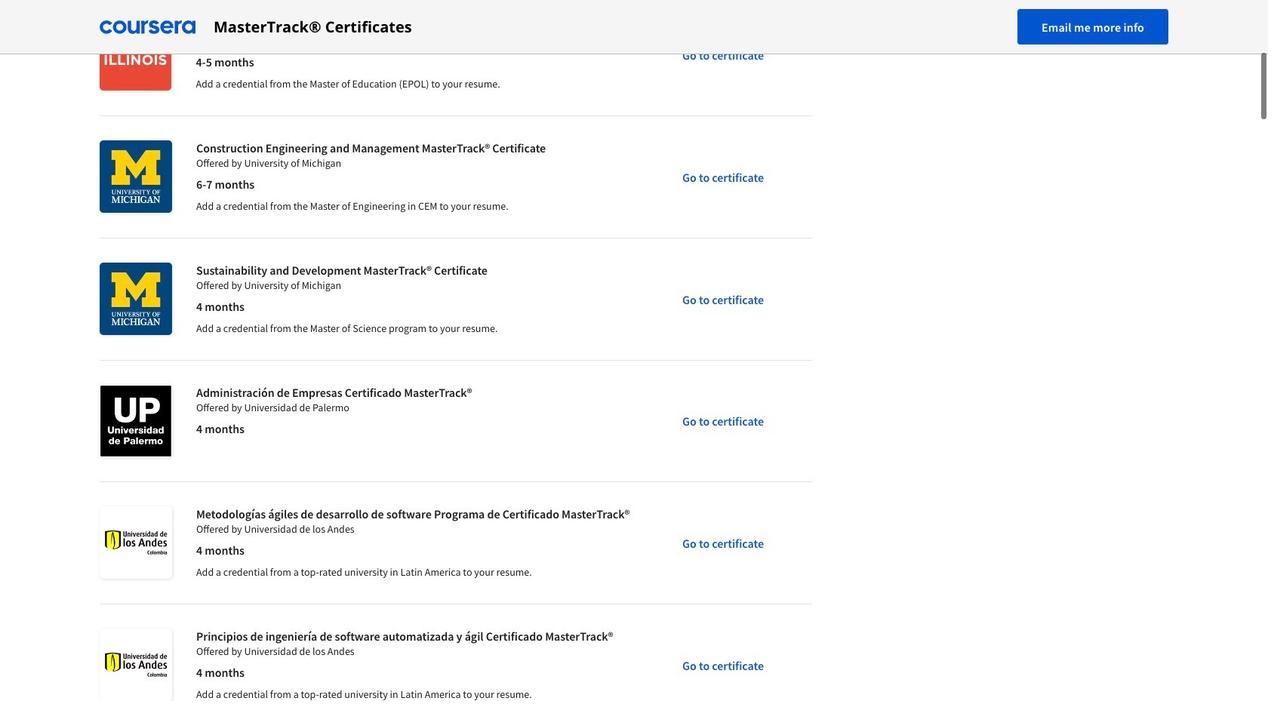 Task type: vqa. For each thing, say whether or not it's contained in the screenshot.
the left Experts
no



Task type: describe. For each thing, give the bounding box(es) containing it.
universidad de palermo image
[[100, 385, 172, 457]]

university of illinois at urbana-champaign image
[[100, 18, 172, 91]]



Task type: locate. For each thing, give the bounding box(es) containing it.
universidad de los andes image
[[100, 507, 172, 579], [100, 629, 172, 701]]

coursera image
[[100, 15, 196, 39]]

0 vertical spatial university of michigan image
[[100, 140, 172, 213]]

1 vertical spatial university of michigan image
[[100, 263, 172, 335]]

university of michigan image
[[100, 140, 172, 213], [100, 263, 172, 335]]

0 vertical spatial universidad de los andes image
[[100, 507, 172, 579]]

2 university of michigan image from the top
[[100, 263, 172, 335]]

1 university of michigan image from the top
[[100, 140, 172, 213]]

1 vertical spatial universidad de los andes image
[[100, 629, 172, 701]]

2 universidad de los andes image from the top
[[100, 629, 172, 701]]

1 universidad de los andes image from the top
[[100, 507, 172, 579]]



